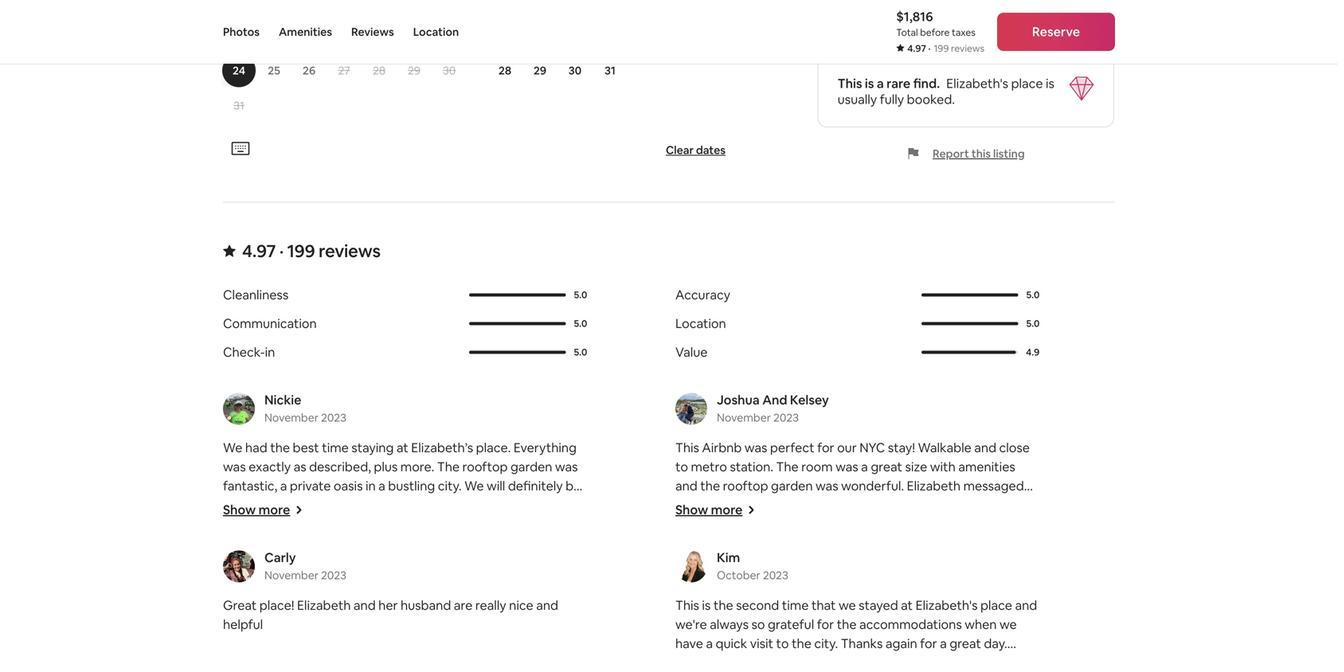 Task type: locate. For each thing, give the bounding box(es) containing it.
2023 for kim
[[763, 569, 789, 583]]

1 28 from the left
[[373, 63, 386, 78]]

0 horizontal spatial 28 button
[[362, 54, 397, 87]]

rooftop inside this airbnb was perfect for our nyc stay! walkable and close to metro station. the room was a great size with amenities and the rooftop garden was wonderful. elizabeth messaged us multiple times to make sure that everything went well with our stay :) we will definitely stay again if in nyc!
[[723, 478, 769, 494]]

again down 'accommodations'
[[886, 636, 918, 652]]

1 show more button from the left
[[223, 502, 303, 518]]

2 show more from the left
[[676, 502, 743, 518]]

was right room
[[836, 459, 859, 475]]

everything
[[514, 440, 577, 456]]

the up thanks
[[837, 617, 857, 633]]

1 horizontal spatial garden
[[771, 478, 813, 494]]

definitely down make
[[779, 516, 834, 533]]

we
[[839, 598, 856, 614], [1000, 617, 1017, 633]]

this for this is the second time that we stayed at elizabeth's place and we're always so grateful for the accommodations when we have a quick visit to the city. thanks again for a great day. hope to be back soon.
[[676, 598, 700, 614]]

1 horizontal spatial is
[[865, 75, 875, 92]]

reviews button
[[351, 0, 394, 64]]

time inside we had the best time staying at elizabeth's place.   everything was exactly as described, plus more.  the rooftop garden was fantastic, a private oasis in a bustling city.  we will definitely be back and i've already started recommending the place to my friends in australia.   thank you so much elizabeth 😊
[[322, 440, 349, 456]]

that down the wonderful.
[[856, 497, 880, 514]]

recommending
[[394, 497, 484, 514]]

again
[[864, 516, 895, 533], [886, 636, 918, 652]]

perfect
[[771, 440, 815, 456]]

2 horizontal spatial be
[[954, 2, 967, 17]]

2023 inside nickie november 2023
[[321, 411, 347, 425]]

2023 up second at the right of page
[[763, 569, 789, 583]]

1 the from the left
[[437, 459, 460, 475]]

30
[[443, 63, 456, 78], [569, 63, 582, 78]]

0 horizontal spatial be
[[566, 478, 581, 494]]

1 horizontal spatial show more button
[[676, 502, 756, 518]]

1 horizontal spatial show
[[676, 502, 709, 518]]

· down before
[[929, 42, 931, 55]]

2023 inside carly november 2023
[[321, 569, 347, 583]]

17 button
[[222, 19, 257, 52]]

0 horizontal spatial 30 button
[[432, 54, 467, 87]]

time up "grateful"
[[782, 598, 809, 614]]

so
[[400, 516, 413, 533], [752, 617, 765, 633]]

the down elizabeth's
[[437, 459, 460, 475]]

the up always
[[714, 598, 734, 614]]

2023 up described,
[[321, 411, 347, 425]]

28 right the 27 button at the top of page
[[373, 63, 386, 78]]

great inside this is the second time that we stayed at elizabeth's place and we're always so grateful for the accommodations when we have a quick visit to the city. thanks again for a great day. hope to be back soon.
[[950, 636, 982, 652]]

25, thursday, january 2024. available. there is a 2 night minimum stay requirement. select as check-in date. button
[[629, 19, 662, 52]]

2 horizontal spatial is
[[1046, 75, 1055, 92]]

26
[[303, 63, 316, 78]]

great down "when"
[[950, 636, 982, 652]]

30 down 23 "button"
[[443, 63, 456, 78]]

0 vertical spatial 4.97 · 199 reviews
[[908, 42, 985, 55]]

28 button
[[362, 54, 397, 87], [488, 54, 523, 87]]

1 vertical spatial elizabeth
[[452, 516, 505, 533]]

0 horizontal spatial rooftop
[[463, 459, 508, 475]]

0 horizontal spatial 4.97
[[242, 240, 276, 262]]

10, sunday, december 2023. unavailable button
[[222, 0, 256, 17]]

total
[[897, 26, 919, 39]]

1 vertical spatial for
[[817, 617, 834, 633]]

we right ':)'
[[735, 516, 755, 533]]

this up we're
[[676, 598, 700, 614]]

yet
[[1015, 2, 1032, 17]]

more.
[[401, 459, 435, 475]]

0 horizontal spatial show more button
[[223, 502, 303, 518]]

28 for second 28 button from right
[[373, 63, 386, 78]]

and
[[975, 440, 997, 456], [676, 478, 698, 494], [254, 497, 277, 514], [354, 598, 376, 614], [536, 598, 559, 614], [1016, 598, 1038, 614]]

27 button
[[327, 54, 362, 87]]

airbnb
[[702, 440, 742, 456]]

that inside this is the second time that we stayed at elizabeth's place and we're always so grateful for the accommodations when we have a quick visit to the city. thanks again for a great day. hope to be back soon.
[[812, 598, 836, 614]]

city. for the
[[438, 478, 462, 494]]

was down room
[[816, 478, 839, 494]]

31 down 24 button
[[234, 98, 245, 113]]

elizabeth inside we had the best time staying at elizabeth's place.   everything was exactly as described, plus more.  the rooftop garden was fantastic, a private oasis in a bustling city.  we will definitely be back and i've already started recommending the place to my friends in australia.   thank you so much elizabeth 😊
[[452, 516, 505, 533]]

i've
[[279, 497, 299, 514]]

for inside this airbnb was perfect for our nyc stay! walkable and close to metro station. the room was a great size with amenities and the rooftop garden was wonderful. elizabeth messaged us multiple times to make sure that everything went well with our stay :) we will definitely stay again if in nyc!
[[818, 440, 835, 456]]

0 horizontal spatial elizabeth
[[297, 598, 351, 614]]

kim image
[[676, 551, 708, 583], [676, 551, 708, 583]]

be inside this is the second time that we stayed at elizabeth's place and we're always so grateful for the accommodations when we have a quick visit to the city. thanks again for a great day. hope to be back soon.
[[726, 655, 741, 657]]

0 vertical spatial back
[[223, 497, 252, 514]]

is left fully
[[865, 75, 875, 92]]

a down plus
[[379, 478, 386, 494]]

be up my
[[566, 478, 581, 494]]

0 horizontal spatial time
[[322, 440, 349, 456]]

more down fantastic,
[[259, 502, 290, 518]]

1 vertical spatial will
[[757, 516, 776, 533]]

5.0 for location
[[1027, 317, 1040, 330]]

started
[[348, 497, 391, 514]]

back inside we had the best time staying at elizabeth's place.   everything was exactly as described, plus more.  the rooftop garden was fantastic, a private oasis in a bustling city.  we will definitely be back and i've already started recommending the place to my friends in australia.   thank you so much elizabeth 😊
[[223, 497, 252, 514]]

we left had
[[223, 440, 243, 456]]

to inside we had the best time staying at elizabeth's place.   everything was exactly as described, plus more.  the rooftop garden was fantastic, a private oasis in a bustling city.  we will definitely be back and i've already started recommending the place to my friends in australia.   thank you so much elizabeth 😊
[[544, 497, 557, 514]]

will inside we had the best time staying at elizabeth's place.   everything was exactly as described, plus more.  the rooftop garden was fantastic, a private oasis in a bustling city.  we will definitely be back and i've already started recommending the place to my friends in australia.   thank you so much elizabeth 😊
[[487, 478, 505, 494]]

a down 'accommodations'
[[940, 636, 947, 652]]

great up the wonderful.
[[871, 459, 903, 475]]

show more button down 'metro'
[[676, 502, 756, 518]]

we up recommending
[[465, 478, 484, 494]]

4.97 · 199 reviews
[[908, 42, 985, 55], [242, 240, 381, 262]]

·
[[929, 42, 931, 55], [279, 240, 284, 262]]

we inside this airbnb was perfect for our nyc stay! walkable and close to metro station. the room was a great size with amenities and the rooftop garden was wonderful. elizabeth messaged us multiple times to make sure that everything went well with our stay :) we will definitely stay again if in nyc!
[[735, 516, 755, 533]]

usually
[[838, 91, 878, 108]]

1 vertical spatial city.
[[815, 636, 839, 652]]

1 vertical spatial garden
[[771, 478, 813, 494]]

a down the nyc
[[862, 459, 868, 475]]

0 vertical spatial time
[[322, 440, 349, 456]]

place up 😊
[[509, 497, 541, 514]]

our left the nyc
[[838, 440, 857, 456]]

city. for for
[[815, 636, 839, 652]]

show more down 'metro'
[[676, 502, 743, 518]]

in right if
[[908, 516, 919, 533]]

1 horizontal spatial time
[[782, 598, 809, 614]]

elizabeth down carly november 2023
[[297, 598, 351, 614]]

1 horizontal spatial so
[[752, 617, 765, 633]]

0 horizontal spatial reviews
[[319, 240, 381, 262]]

1 horizontal spatial reviews
[[952, 42, 985, 55]]

to left 'metro'
[[676, 459, 688, 475]]

1 horizontal spatial back
[[744, 655, 773, 657]]

0 horizontal spatial 31 button
[[222, 89, 257, 122]]

1 vertical spatial we
[[465, 478, 484, 494]]

1 horizontal spatial at
[[901, 598, 913, 614]]

0 horizontal spatial at
[[397, 440, 409, 456]]

described,
[[309, 459, 371, 475]]

the inside this airbnb was perfect for our nyc stay! walkable and close to metro station. the room was a great size with amenities and the rooftop garden was wonderful. elizabeth messaged us multiple times to make sure that everything went well with our stay :) we will definitely stay again if in nyc!
[[777, 459, 799, 475]]

the down 'metro'
[[701, 478, 720, 494]]

that
[[856, 497, 880, 514], [812, 598, 836, 614]]

0 vertical spatial our
[[838, 440, 857, 456]]

1 more from the left
[[259, 502, 290, 518]]

rooftop down station.
[[723, 478, 769, 494]]

november
[[265, 411, 319, 425], [717, 411, 771, 425], [265, 569, 319, 583]]

to up the soon.
[[777, 636, 789, 652]]

carly image
[[223, 551, 255, 583], [223, 551, 255, 583]]

the down perfect
[[777, 459, 799, 475]]

with right the well at the right bottom of the page
[[1007, 497, 1033, 514]]

you won't be charged yet
[[901, 2, 1032, 17]]

everything
[[883, 497, 946, 514]]

1 vertical spatial elizabeth's
[[916, 598, 978, 614]]

is down reserve button
[[1046, 75, 1055, 92]]

this
[[838, 75, 863, 92], [676, 440, 700, 456], [676, 598, 700, 614]]

back up friends
[[223, 497, 252, 514]]

friends
[[223, 516, 264, 533]]

2 vertical spatial we
[[735, 516, 755, 533]]

0 horizontal spatial definitely
[[508, 478, 563, 494]]

0 horizontal spatial will
[[487, 478, 505, 494]]

0 vertical spatial definitely
[[508, 478, 563, 494]]

0 horizontal spatial we
[[223, 440, 243, 456]]

place
[[1012, 75, 1044, 92], [509, 497, 541, 514], [981, 598, 1013, 614]]

1 horizontal spatial 4.97 · 199 reviews
[[908, 42, 985, 55]]

25 button
[[257, 54, 292, 87]]

1 horizontal spatial 28
[[499, 63, 512, 78]]

0 horizontal spatial garden
[[511, 459, 553, 475]]

31 button down 24 button
[[222, 89, 257, 122]]

rated 4.9 out of 5 stars for value image
[[922, 351, 1019, 354], [922, 351, 1017, 354]]

2 horizontal spatial elizabeth
[[907, 478, 961, 494]]

0 vertical spatial we
[[223, 440, 243, 456]]

0 horizontal spatial 31
[[234, 98, 245, 113]]

place down reserve button
[[1012, 75, 1044, 92]]

place up "when"
[[981, 598, 1013, 614]]

kim
[[717, 550, 741, 566]]

was up station.
[[745, 440, 768, 456]]

30 button down 23 "button"
[[432, 54, 467, 87]]

again left if
[[864, 516, 895, 533]]

so down second at the right of page
[[752, 617, 765, 633]]

november down 'carly'
[[265, 569, 319, 583]]

already
[[302, 497, 345, 514]]

0 horizontal spatial stay
[[698, 516, 722, 533]]

multiple
[[692, 497, 739, 514]]

again inside this airbnb was perfect for our nyc stay! walkable and close to metro station. the room was a great size with amenities and the rooftop garden was wonderful. elizabeth messaged us multiple times to make sure that everything went well with our stay :) we will definitely stay again if in nyc!
[[864, 516, 895, 533]]

we left the stayed
[[839, 598, 856, 614]]

time for that
[[782, 598, 809, 614]]

elizabeth
[[907, 478, 961, 494], [452, 516, 505, 533], [297, 598, 351, 614]]

4.97 · 199 reviews up cleanliness
[[242, 240, 381, 262]]

photos button
[[223, 0, 260, 64]]

1 horizontal spatial location
[[676, 315, 727, 332]]

1 vertical spatial reviews
[[319, 240, 381, 262]]

0 vertical spatial location
[[413, 25, 459, 39]]

report
[[933, 147, 970, 161]]

0 vertical spatial again
[[864, 516, 895, 533]]

a up i've
[[280, 478, 287, 494]]

1 vertical spatial rooftop
[[723, 478, 769, 494]]

199
[[934, 42, 949, 55], [287, 240, 315, 262]]

check-
[[223, 344, 265, 361]]

city. inside we had the best time staying at elizabeth's place.   everything was exactly as described, plus more.  the rooftop garden was fantastic, a private oasis in a bustling city.  we will definitely be back and i've already started recommending the place to my friends in australia.   thank you so much elizabeth 😊
[[438, 478, 462, 494]]

rated 5.0 out of 5 stars for cleanliness image
[[469, 294, 566, 297], [469, 294, 566, 297]]

0 vertical spatial 199
[[934, 42, 949, 55]]

rooftop
[[463, 459, 508, 475], [723, 478, 769, 494]]

1 vertical spatial 199
[[287, 240, 315, 262]]

november inside carly november 2023
[[265, 569, 319, 583]]

taxes
[[952, 26, 976, 39]]

1 horizontal spatial definitely
[[779, 516, 834, 533]]

16, saturday, december 2023. unavailable button
[[433, 0, 466, 17]]

31
[[605, 63, 616, 78], [234, 98, 245, 113]]

definitely inside this airbnb was perfect for our nyc stay! walkable and close to metro station. the room was a great size with amenities and the rooftop garden was wonderful. elizabeth messaged us multiple times to make sure that everything went well with our stay :) we will definitely stay again if in nyc!
[[779, 516, 834, 533]]

30 down 23, tuesday, january 2024. available. there is a 2 night minimum stay requirement. select as check-in date. button
[[569, 63, 582, 78]]

0 vertical spatial elizabeth
[[907, 478, 961, 494]]

day.
[[984, 636, 1008, 652]]

will inside this airbnb was perfect for our nyc stay! walkable and close to metro station. the room was a great size with amenities and the rooftop garden was wonderful. elizabeth messaged us multiple times to make sure that everything went well with our stay :) we will definitely stay again if in nyc!
[[757, 516, 776, 533]]

31 button down 24, wednesday, january 2024. available. there is a 2 night minimum stay requirement. select as check-in date. button
[[593, 54, 628, 87]]

november down joshua
[[717, 411, 771, 425]]

2 28 button from the left
[[488, 54, 523, 87]]

so right you
[[400, 516, 413, 533]]

stay left ':)'
[[698, 516, 722, 533]]

2 the from the left
[[777, 459, 799, 475]]

city.
[[438, 478, 462, 494], [815, 636, 839, 652]]

1 vertical spatial so
[[752, 617, 765, 633]]

australia.
[[280, 516, 334, 533]]

fantastic,
[[223, 478, 278, 494]]

be inside we had the best time staying at elizabeth's place.   everything was exactly as described, plus more.  the rooftop garden was fantastic, a private oasis in a bustling city.  we will definitely be back and i've already started recommending the place to my friends in australia.   thank you so much elizabeth 😊
[[566, 478, 581, 494]]

show more button down fantastic,
[[223, 502, 303, 518]]

1 show from the left
[[223, 502, 256, 518]]

0 vertical spatial that
[[856, 497, 880, 514]]

time up described,
[[322, 440, 349, 456]]

28 button down '21, sunday, january 2024. unavailable' button at the left top of the page
[[488, 54, 523, 87]]

24 button
[[222, 54, 257, 87]]

2023 inside kim october 2023
[[763, 569, 789, 583]]

garden up make
[[771, 478, 813, 494]]

be up taxes
[[954, 2, 967, 17]]

14, thursday, december 2023. unavailable button
[[363, 0, 396, 17]]

2 29 button from the left
[[523, 54, 558, 87]]

time inside this is the second time that we stayed at elizabeth's place and we're always so grateful for the accommodations when we have a quick visit to the city. thanks again for a great day. hope to be back soon.
[[782, 598, 809, 614]]

29 button down 22
[[397, 54, 432, 87]]

0 horizontal spatial show more
[[223, 502, 290, 518]]

location
[[413, 25, 459, 39], [676, 315, 727, 332]]

0 vertical spatial so
[[400, 516, 413, 533]]

5.0
[[574, 289, 588, 301], [1027, 289, 1040, 301], [574, 317, 588, 330], [1027, 317, 1040, 330], [574, 346, 588, 359]]

29 down 22
[[408, 63, 421, 78]]

are
[[454, 598, 473, 614]]

size
[[906, 459, 928, 475]]

0 horizontal spatial back
[[223, 497, 252, 514]]

be down the quick
[[726, 655, 741, 657]]

1 vertical spatial ·
[[279, 240, 284, 262]]

at up more.
[[397, 440, 409, 456]]

1 30 from the left
[[443, 63, 456, 78]]

1 vertical spatial place
[[509, 497, 541, 514]]

reserve
[[1033, 24, 1081, 40]]

0 horizontal spatial is
[[702, 598, 711, 614]]

0 vertical spatial 31 button
[[593, 54, 628, 87]]

0 horizontal spatial show
[[223, 502, 256, 518]]

for down 'accommodations'
[[921, 636, 938, 652]]

great
[[223, 598, 257, 614]]

city. left thanks
[[815, 636, 839, 652]]

26, friday, january 2024. available. there is a 2 night minimum stay requirement. select as check-in date. button
[[664, 19, 697, 52]]

2 show more button from the left
[[676, 502, 756, 518]]

nickie image
[[223, 393, 255, 425]]

0 vertical spatial this
[[838, 75, 863, 92]]

will down the place.
[[487, 478, 505, 494]]

30 button down 23, tuesday, january 2024. available. there is a 2 night minimum stay requirement. select as check-in date. button
[[558, 54, 593, 87]]

1 horizontal spatial ·
[[929, 42, 931, 55]]

rated 5.0 out of 5 stars for accuracy image
[[922, 294, 1019, 297], [922, 294, 1019, 297]]

2 horizontal spatial we
[[735, 516, 755, 533]]

for right "grateful"
[[817, 617, 834, 633]]

rooftop down the place.
[[463, 459, 508, 475]]

1 horizontal spatial great
[[950, 636, 982, 652]]

joshua and kelsey image
[[676, 393, 708, 425], [676, 393, 708, 425]]

us
[[676, 497, 689, 514]]

at up 'accommodations'
[[901, 598, 913, 614]]

bustling
[[388, 478, 435, 494]]

24, wednesday, january 2024. available. there is a 2 night minimum stay requirement. select as check-in date. button
[[594, 19, 627, 52]]

a
[[877, 75, 884, 92], [862, 459, 868, 475], [280, 478, 287, 494], [379, 478, 386, 494], [706, 636, 713, 652], [940, 636, 947, 652]]

nickie november 2023
[[265, 392, 347, 425]]

more for in
[[259, 502, 290, 518]]

again inside this is the second time that we stayed at elizabeth's place and we're always so grateful for the accommodations when we have a quick visit to the city. thanks again for a great day. hope to be back soon.
[[886, 636, 918, 652]]

0 horizontal spatial so
[[400, 516, 413, 533]]

in inside this airbnb was perfect for our nyc stay! walkable and close to metro station. the room was a great size with amenities and the rooftop garden was wonderful. elizabeth messaged us multiple times to make sure that everything went well with our stay :) we will definitely stay again if in nyc!
[[908, 516, 919, 533]]

0 vertical spatial be
[[954, 2, 967, 17]]

1 vertical spatial time
[[782, 598, 809, 614]]

1 horizontal spatial city.
[[815, 636, 839, 652]]

november for carly
[[265, 569, 319, 583]]

her
[[379, 598, 398, 614]]

is up we're
[[702, 598, 711, 614]]

list
[[217, 392, 1122, 657]]

a left "rare"
[[877, 75, 884, 92]]

0 vertical spatial ·
[[929, 42, 931, 55]]

at inside this is the second time that we stayed at elizabeth's place and we're always so grateful for the accommodations when we have a quick visit to the city. thanks again for a great day. hope to be back soon.
[[901, 598, 913, 614]]

place!
[[260, 598, 294, 614]]

199 down before
[[934, 42, 949, 55]]

nyc
[[860, 440, 886, 456]]

1 vertical spatial we
[[1000, 617, 1017, 633]]

0 vertical spatial elizabeth's
[[947, 75, 1009, 92]]

elizabeth's up "when"
[[916, 598, 978, 614]]

so inside this is the second time that we stayed at elizabeth's place and we're always so grateful for the accommodations when we have a quick visit to the city. thanks again for a great day. hope to be back soon.
[[752, 617, 765, 633]]

list containing nickie
[[217, 392, 1122, 657]]

was
[[745, 440, 768, 456], [223, 459, 246, 475], [555, 459, 578, 475], [836, 459, 859, 475], [816, 478, 839, 494]]

2023 down thank
[[321, 569, 347, 583]]

0 horizontal spatial the
[[437, 459, 460, 475]]

this is a rare find.
[[838, 75, 940, 92]]

carly
[[265, 550, 296, 566]]

1 29 button from the left
[[397, 54, 432, 87]]

garden inside this airbnb was perfect for our nyc stay! walkable and close to metro station. the room was a great size with amenities and the rooftop garden was wonderful. elizabeth messaged us multiple times to make sure that everything went well with our stay :) we will definitely stay again if in nyc!
[[771, 478, 813, 494]]

hope
[[676, 655, 708, 657]]

2023
[[321, 411, 347, 425], [774, 411, 799, 425], [321, 569, 347, 583], [763, 569, 789, 583]]

rated 5.0 out of 5 stars for check-in image
[[469, 351, 566, 354], [469, 351, 566, 354]]

will
[[487, 478, 505, 494], [757, 516, 776, 533]]

1 horizontal spatial our
[[838, 440, 857, 456]]

23, tuesday, january 2024. available. there is a 2 night minimum stay requirement. select as check-in date. button
[[559, 19, 592, 52]]

city. inside this is the second time that we stayed at elizabeth's place and we're always so grateful for the accommodations when we have a quick visit to the city. thanks again for a great day. hope to be back soon.
[[815, 636, 839, 652]]

14, sunday, january 2024. available. there is a 2 night minimum stay requirement. select as check-in date. button
[[489, 0, 522, 17]]

1 vertical spatial be
[[566, 478, 581, 494]]

2 more from the left
[[711, 502, 743, 518]]

1 vertical spatial 4.97 · 199 reviews
[[242, 240, 381, 262]]

was up fantastic,
[[223, 459, 246, 475]]

2 28 from the left
[[499, 63, 512, 78]]

28 button down 21 button
[[362, 54, 397, 87]]

0 horizontal spatial 28
[[373, 63, 386, 78]]

this inside this airbnb was perfect for our nyc stay! walkable and close to metro station. the room was a great size with amenities and the rooftop garden was wonderful. elizabeth messaged us multiple times to make sure that everything went well with our stay :) we will definitely stay again if in nyc!
[[676, 440, 700, 456]]

rated 5.0 out of 5 stars for location image
[[922, 322, 1019, 325], [922, 322, 1019, 325]]

1 vertical spatial our
[[676, 516, 695, 533]]

0 vertical spatial 4.97
[[908, 42, 927, 55]]

28 for 2nd 28 button from the left
[[499, 63, 512, 78]]

will down times
[[757, 516, 776, 533]]

1 horizontal spatial stay
[[836, 516, 861, 533]]

0 vertical spatial garden
[[511, 459, 553, 475]]

our
[[838, 440, 857, 456], [676, 516, 695, 533]]

4.97 down total
[[908, 42, 927, 55]]

0 vertical spatial great
[[871, 459, 903, 475]]

november down nickie
[[265, 411, 319, 425]]

1 show more from the left
[[223, 502, 290, 518]]

we had the best time staying at elizabeth's place.   everything was exactly as described, plus more.  the rooftop garden was fantastic, a private oasis in a bustling city.  we will definitely be back and i've already started recommending the place to my friends in australia.   thank you so much elizabeth 😊
[[223, 440, 581, 533]]

2023 for nickie
[[321, 411, 347, 425]]

my
[[559, 497, 577, 514]]

is inside this is the second time that we stayed at elizabeth's place and we're always so grateful for the accommodations when we have a quick visit to the city. thanks again for a great day. hope to be back soon.
[[702, 598, 711, 614]]

2 vertical spatial this
[[676, 598, 700, 614]]

1 vertical spatial great
[[950, 636, 982, 652]]

that up "grateful"
[[812, 598, 836, 614]]

0 vertical spatial rooftop
[[463, 459, 508, 475]]

nickie
[[265, 392, 302, 408]]

18, thursday, january 2024. available. there is a 2 night minimum stay requirement. select as check-in date. button
[[629, 0, 662, 17]]

1 vertical spatial back
[[744, 655, 773, 657]]

17, wednesday, january 2024. available. there is a 2 night minimum stay requirement. select as check-in date. button
[[594, 0, 627, 17]]

stay down 'sure'
[[836, 516, 861, 533]]

our down us at the bottom right of the page
[[676, 516, 695, 533]]

show down fantastic,
[[223, 502, 256, 518]]

is for this is a rare find.
[[865, 75, 875, 92]]

back down visit
[[744, 655, 773, 657]]

for up room
[[818, 440, 835, 456]]

always
[[710, 617, 749, 633]]

november inside nickie november 2023
[[265, 411, 319, 425]]

2 show from the left
[[676, 502, 709, 518]]

elizabeth down size
[[907, 478, 961, 494]]

0 horizontal spatial we
[[839, 598, 856, 614]]

2 stay from the left
[[836, 516, 861, 533]]

1 horizontal spatial will
[[757, 516, 776, 533]]

place inside elizabeth's place is usually fully booked.
[[1012, 75, 1044, 92]]

garden down everything
[[511, 459, 553, 475]]

cleanliness
[[223, 287, 289, 303]]

city. up recommending
[[438, 478, 462, 494]]

the
[[437, 459, 460, 475], [777, 459, 799, 475]]

well
[[981, 497, 1004, 514]]

this inside this is the second time that we stayed at elizabeth's place and we're always so grateful for the accommodations when we have a quick visit to the city. thanks again for a great day. hope to be back soon.
[[676, 598, 700, 614]]

17
[[234, 28, 244, 43]]

this for this airbnb was perfect for our nyc stay! walkable and close to metro station. the room was a great size with amenities and the rooftop garden was wonderful. elizabeth messaged us multiple times to make sure that everything went well with our stay :) we will definitely stay again if in nyc!
[[676, 440, 700, 456]]

0 horizontal spatial that
[[812, 598, 836, 614]]

rated 5.0 out of 5 stars for communication image
[[469, 322, 566, 325], [469, 322, 566, 325]]

show left ':)'
[[676, 502, 709, 518]]



Task type: vqa. For each thing, say whether or not it's contained in the screenshot.
Cancel
no



Task type: describe. For each thing, give the bounding box(es) containing it.
19, friday, january 2024. available, but has no eligible checkout date, due to the 2 night stay requirement. button
[[664, 0, 697, 17]]

definitely inside we had the best time staying at elizabeth's place.   everything was exactly as described, plus more.  the rooftop garden was fantastic, a private oasis in a bustling city.  we will definitely be back and i've already started recommending the place to my friends in australia.   thank you so much elizabeth 😊
[[508, 478, 563, 494]]

22, monday, january 2024. available. there is a 2 night minimum stay requirement. select as check-in date. button
[[524, 19, 557, 52]]

nice
[[509, 598, 534, 614]]

was down everything
[[555, 459, 578, 475]]

this
[[972, 147, 991, 161]]

have
[[676, 636, 704, 652]]

22
[[408, 28, 421, 43]]

more for :)
[[711, 502, 743, 518]]

check-in
[[223, 344, 275, 361]]

garden inside we had the best time staying at elizabeth's place.   everything was exactly as described, plus more.  the rooftop garden was fantastic, a private oasis in a bustling city.  we will definitely be back and i've already started recommending the place to my friends in australia.   thank you so much elizabeth 😊
[[511, 459, 553, 475]]

and inside we had the best time staying at elizabeth's place.   everything was exactly as described, plus more.  the rooftop garden was fantastic, a private oasis in a bustling city.  we will definitely be back and i've already started recommending the place to my friends in australia.   thank you so much elizabeth 😊
[[254, 497, 277, 514]]

show more button for friends
[[223, 502, 303, 518]]

0 vertical spatial we
[[839, 598, 856, 614]]

metro
[[691, 459, 727, 475]]

clear dates button
[[660, 137, 732, 164]]

1 horizontal spatial with
[[1007, 497, 1033, 514]]

husband
[[401, 598, 451, 614]]

rooftop inside we had the best time staying at elizabeth's place.   everything was exactly as described, plus more.  the rooftop garden was fantastic, a private oasis in a bustling city.  we will definitely be back and i've already started recommending the place to my friends in australia.   thank you so much elizabeth 😊
[[463, 459, 508, 475]]

stayed
[[859, 598, 899, 614]]

this airbnb was perfect for our nyc stay! walkable and close to metro station. the room was a great size with amenities and the rooftop garden was wonderful. elizabeth messaged us multiple times to make sure that everything went well with our stay :) we will definitely stay again if in nyc!
[[676, 440, 1033, 533]]

to down the quick
[[711, 655, 723, 657]]

elizabeth's
[[411, 440, 474, 456]]

november for nickie
[[265, 411, 319, 425]]

is inside elizabeth's place is usually fully booked.
[[1046, 75, 1055, 92]]

time for staying
[[322, 440, 349, 456]]

27
[[338, 63, 350, 78]]

plus
[[374, 459, 398, 475]]

0 vertical spatial with
[[931, 459, 956, 475]]

dates
[[696, 143, 726, 157]]

private
[[290, 478, 331, 494]]

close
[[1000, 440, 1030, 456]]

visit
[[750, 636, 774, 652]]

reviews
[[351, 25, 394, 39]]

booked.
[[907, 91, 956, 108]]

that inside this airbnb was perfect for our nyc stay! walkable and close to metro station. the room was a great size with amenities and the rooftop garden was wonderful. elizabeth messaged us multiple times to make sure that everything went well with our stay :) we will definitely stay again if in nyc!
[[856, 497, 880, 514]]

😊
[[508, 516, 521, 533]]

show for friends
[[223, 502, 256, 518]]

elizabeth inside the great place! elizabeth and her husband are really nice and helpful
[[297, 598, 351, 614]]

kim october 2023
[[717, 550, 789, 583]]

charged
[[970, 2, 1013, 17]]

5.0 for cleanliness
[[574, 289, 588, 301]]

stay!
[[888, 440, 916, 456]]

best
[[293, 440, 319, 456]]

13, wednesday, december 2023. unavailable button
[[328, 0, 361, 17]]

elizabeth's inside elizabeth's place is usually fully booked.
[[947, 75, 1009, 92]]

as
[[294, 459, 307, 475]]

16, tuesday, january 2024. available. there is a 2 night minimum stay requirement. select as check-in date. button
[[559, 0, 592, 17]]

make
[[793, 497, 825, 514]]

report this listing button
[[908, 147, 1025, 161]]

rare
[[887, 75, 911, 92]]

23
[[443, 28, 456, 43]]

went
[[949, 497, 979, 514]]

won't
[[923, 2, 952, 17]]

0 vertical spatial reviews
[[952, 42, 985, 55]]

show more for friends
[[223, 502, 290, 518]]

place.
[[476, 440, 511, 456]]

1 vertical spatial location
[[676, 315, 727, 332]]

11, monday, december 2023. unavailable button
[[257, 0, 291, 17]]

nyc!
[[921, 516, 950, 533]]

messaged
[[964, 478, 1025, 494]]

amenities
[[959, 459, 1016, 475]]

5.0 for check-in
[[574, 346, 588, 359]]

the inside this airbnb was perfect for our nyc stay! walkable and close to metro station. the room was a great size with amenities and the rooftop garden was wonderful. elizabeth messaged us multiple times to make sure that everything went well with our stay :) we will definitely stay again if in nyc!
[[701, 478, 720, 494]]

20 button
[[327, 19, 362, 52]]

this is the second time that we stayed at elizabeth's place and we're always so grateful for the accommodations when we have a quick visit to the city. thanks again for a great day. hope to be back soon.
[[676, 598, 1038, 657]]

place inside we had the best time staying at elizabeth's place.   everything was exactly as described, plus more.  the rooftop garden was fantastic, a private oasis in a bustling city.  we will definitely be back and i've already started recommending the place to my friends in australia.   thank you so much elizabeth 😊
[[509, 497, 541, 514]]

at inside we had the best time staying at elizabeth's place.   everything was exactly as described, plus more.  the rooftop garden was fantastic, a private oasis in a bustling city.  we will definitely be back and i've already started recommending the place to my friends in australia.   thank you so much elizabeth 😊
[[397, 440, 409, 456]]

0 horizontal spatial our
[[676, 516, 695, 533]]

the down the place.
[[487, 497, 506, 514]]

if
[[898, 516, 906, 533]]

show more button for stay
[[676, 502, 756, 518]]

great place! elizabeth and her husband are really nice and helpful
[[223, 598, 559, 633]]

carly november 2023
[[265, 550, 347, 583]]

listing
[[994, 147, 1025, 161]]

27, saturday, january 2024. available. there is a 2 night minimum stay requirement. select as check-in date. button
[[699, 19, 732, 52]]

5.0 for communication
[[574, 317, 588, 330]]

elizabeth's inside this is the second time that we stayed at elizabeth's place and we're always so grateful for the accommodations when we have a quick visit to the city. thanks again for a great day. hope to be back soon.
[[916, 598, 978, 614]]

station.
[[730, 459, 774, 475]]

before
[[921, 26, 950, 39]]

elizabeth inside this airbnb was perfect for our nyc stay! walkable and close to metro station. the room was a great size with amenities and the rooftop garden was wonderful. elizabeth messaged us multiple times to make sure that everything went well with our stay :) we will definitely stay again if in nyc!
[[907, 478, 961, 494]]

walkable
[[918, 440, 972, 456]]

19 button
[[292, 19, 327, 52]]

0 horizontal spatial 4.97 · 199 reviews
[[242, 240, 381, 262]]

a right "have"
[[706, 636, 713, 652]]

oasis
[[334, 478, 363, 494]]

the inside we had the best time staying at elizabeth's place.   everything was exactly as described, plus more.  the rooftop garden was fantastic, a private oasis in a bustling city.  we will definitely be back and i've already started recommending the place to my friends in australia.   thank you so much elizabeth 😊
[[437, 459, 460, 475]]

2 vertical spatial for
[[921, 636, 938, 652]]

12, tuesday, december 2023. unavailable button
[[292, 0, 326, 17]]

1 horizontal spatial 31
[[605, 63, 616, 78]]

you
[[375, 516, 397, 533]]

really
[[476, 598, 507, 614]]

when
[[965, 617, 997, 633]]

$1,816 total before taxes
[[897, 8, 976, 39]]

a inside this airbnb was perfect for our nyc stay! walkable and close to metro station. the room was a great size with amenities and the rooftop garden was wonderful. elizabeth messaged us multiple times to make sure that everything went well with our stay :) we will definitely stay again if in nyc!
[[862, 459, 868, 475]]

the up exactly
[[270, 440, 290, 456]]

:)
[[725, 516, 732, 533]]

0 horizontal spatial 199
[[287, 240, 315, 262]]

nickie image
[[223, 393, 255, 425]]

room
[[802, 459, 833, 475]]

accommodations
[[860, 617, 962, 633]]

place inside this is the second time that we stayed at elizabeth's place and we're always so grateful for the accommodations when we have a quick visit to the city. thanks again for a great day. hope to be back soon.
[[981, 598, 1013, 614]]

show more for stay
[[676, 502, 743, 518]]

fully
[[880, 91, 905, 108]]

15, friday, december 2023. unavailable button
[[398, 0, 431, 17]]

quick
[[716, 636, 748, 652]]

1 horizontal spatial 199
[[934, 42, 949, 55]]

20
[[338, 28, 351, 43]]

5.0 for accuracy
[[1027, 289, 1040, 301]]

1 29 from the left
[[408, 63, 421, 78]]

grateful
[[768, 617, 815, 633]]

thank
[[337, 516, 373, 533]]

and inside this is the second time that we stayed at elizabeth's place and we're always so grateful for the accommodations when we have a quick visit to the city. thanks again for a great day. hope to be back soon.
[[1016, 598, 1038, 614]]

exactly
[[249, 459, 291, 475]]

19
[[304, 28, 315, 43]]

this for this is a rare find.
[[838, 75, 863, 92]]

15, monday, january 2024. available. there is a 2 night minimum stay requirement. select as check-in date. button
[[524, 0, 557, 17]]

1 horizontal spatial 4.97
[[908, 42, 927, 55]]

joshua
[[717, 392, 760, 408]]

joshua and kelsey november 2023
[[717, 392, 829, 425]]

is for this is the second time that we stayed at elizabeth's place and we're always so grateful for the accommodations when we have a quick visit to the city. thanks again for a great day. hope to be back soon.
[[702, 598, 711, 614]]

21, sunday, january 2024. unavailable button
[[489, 19, 522, 52]]

second
[[736, 598, 780, 614]]

1 vertical spatial 4.97
[[242, 240, 276, 262]]

reserve button
[[998, 13, 1116, 51]]

wonderful.
[[842, 478, 905, 494]]

24
[[233, 63, 245, 78]]

in right friends
[[267, 516, 277, 533]]

1 stay from the left
[[698, 516, 722, 533]]

and
[[763, 392, 788, 408]]

soon.
[[776, 655, 807, 657]]

$1,816
[[897, 8, 934, 25]]

to left make
[[777, 497, 790, 514]]

2 30 button from the left
[[558, 54, 593, 87]]

great inside this airbnb was perfect for our nyc stay! walkable and close to metro station. the room was a great size with amenities and the rooftop garden was wonderful. elizabeth messaged us multiple times to make sure that everything went well with our stay :) we will definitely stay again if in nyc!
[[871, 459, 903, 475]]

1 horizontal spatial we
[[1000, 617, 1017, 633]]

2023 for carly
[[321, 569, 347, 583]]

1 vertical spatial 31
[[234, 98, 245, 113]]

2 30 from the left
[[569, 63, 582, 78]]

october
[[717, 569, 761, 583]]

2 29 from the left
[[534, 63, 547, 78]]

21
[[374, 28, 385, 43]]

1 28 button from the left
[[362, 54, 397, 87]]

in down communication
[[265, 344, 275, 361]]

we're
[[676, 617, 707, 633]]

in up started
[[366, 478, 376, 494]]

1 30 button from the left
[[432, 54, 467, 87]]

18
[[269, 28, 280, 43]]

so inside we had the best time staying at elizabeth's place.   everything was exactly as described, plus more.  the rooftop garden was fantastic, a private oasis in a bustling city.  we will definitely be back and i've already started recommending the place to my friends in australia.   thank you so much elizabeth 😊
[[400, 516, 413, 533]]

1 vertical spatial 31 button
[[222, 89, 257, 122]]

4.9
[[1027, 346, 1040, 359]]

the up the soon.
[[792, 636, 812, 652]]

thanks
[[841, 636, 883, 652]]

1 horizontal spatial we
[[465, 478, 484, 494]]

november inside joshua and kelsey november 2023
[[717, 411, 771, 425]]

elizabeth's place is usually fully booked.
[[838, 75, 1055, 108]]

20, saturday, january 2024. this day is only available for checkout. button
[[699, 0, 732, 17]]

show for stay
[[676, 502, 709, 518]]

25
[[268, 63, 280, 78]]

2023 inside joshua and kelsey november 2023
[[774, 411, 799, 425]]

18 button
[[257, 19, 292, 52]]

back inside this is the second time that we stayed at elizabeth's place and we're always so grateful for the accommodations when we have a quick visit to the city. thanks again for a great day. hope to be back soon.
[[744, 655, 773, 657]]

find.
[[914, 75, 940, 92]]

0 horizontal spatial location
[[413, 25, 459, 39]]



